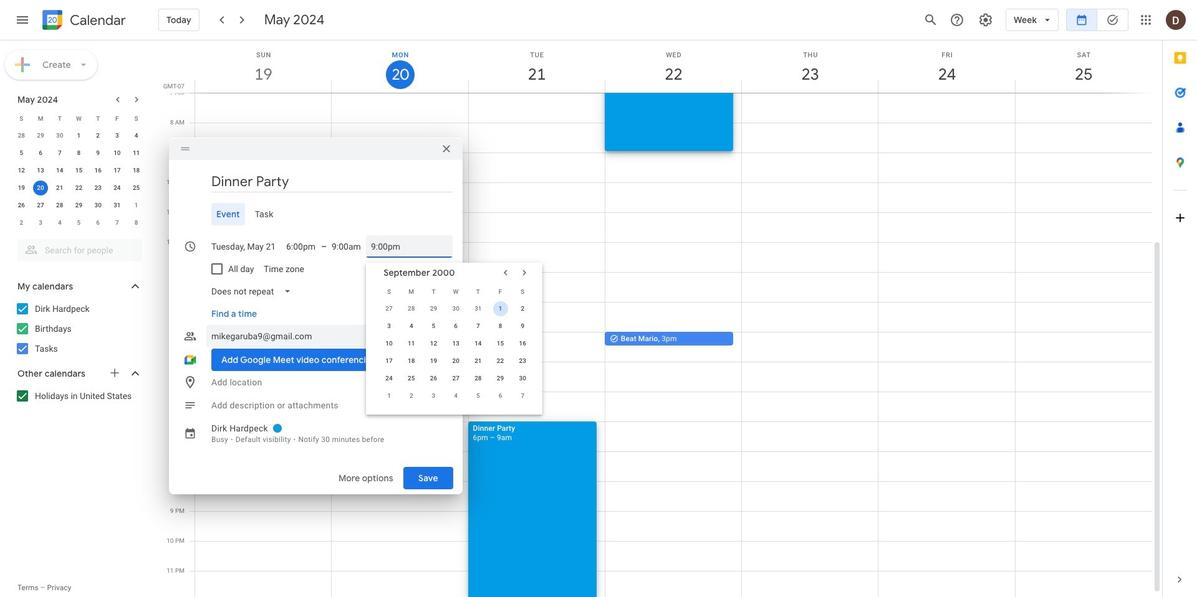 Task type: vqa. For each thing, say whether or not it's contained in the screenshot.
the left and
no



Task type: describe. For each thing, give the bounding box(es) containing it.
1 horizontal spatial 28 element
[[471, 372, 486, 387]]

october 4 element
[[448, 389, 463, 404]]

1 vertical spatial 10 element
[[382, 337, 397, 352]]

0 horizontal spatial 14 element
[[52, 163, 67, 178]]

cell inside may 2024 grid
[[31, 180, 50, 197]]

1 horizontal spatial 7 element
[[471, 319, 486, 334]]

august 29 element
[[426, 302, 441, 317]]

thursday, may 23 element
[[742, 41, 879, 93]]

1 horizontal spatial 16 element
[[515, 337, 530, 352]]

1 horizontal spatial 12 element
[[426, 337, 441, 352]]

august 30 element
[[448, 302, 463, 317]]

1 horizontal spatial 17 element
[[382, 354, 397, 369]]

Add title text field
[[211, 173, 453, 191]]

october 1 element
[[382, 389, 397, 404]]

1 horizontal spatial 22 element
[[493, 354, 508, 369]]

row group for september 2000 'grid'
[[378, 300, 534, 405]]

1 horizontal spatial 13 element
[[448, 337, 463, 352]]

1 horizontal spatial 9 element
[[515, 319, 530, 334]]

5 column header from the left
[[741, 41, 879, 93]]

saturday, may 25 element
[[1015, 41, 1152, 93]]

31 element
[[110, 198, 125, 213]]

sunday, may 19 element
[[195, 41, 332, 93]]

tuesday, may 21 element
[[469, 41, 605, 93]]

1 horizontal spatial 25 element
[[404, 372, 419, 387]]

1 vertical spatial 27 element
[[448, 372, 463, 387]]

october 6 element
[[493, 389, 508, 404]]

row group for may 2024 grid
[[12, 127, 146, 232]]

august 28 element
[[404, 302, 419, 317]]

20, today element
[[33, 181, 48, 196]]

calendar element
[[40, 7, 126, 35]]

Start date text field
[[211, 236, 276, 258]]

june 8 element
[[129, 216, 144, 231]]

0 vertical spatial 6 element
[[33, 146, 48, 161]]

june 4 element
[[52, 216, 67, 231]]

august 27 element
[[382, 302, 397, 317]]

0 horizontal spatial 15 element
[[71, 163, 86, 178]]

june 5 element
[[71, 216, 86, 231]]

1 horizontal spatial 30 element
[[515, 372, 530, 387]]

1 horizontal spatial 19 element
[[426, 354, 441, 369]]

october 7 element
[[515, 389, 530, 404]]

wednesday, may 22 element
[[605, 41, 742, 93]]

0 horizontal spatial 9 element
[[90, 146, 105, 161]]

0 horizontal spatial 30 element
[[90, 198, 105, 213]]

1 vertical spatial 15 element
[[493, 337, 508, 352]]

End time text field
[[332, 236, 361, 258]]

0 vertical spatial 16 element
[[90, 163, 105, 178]]

monday, may 20, today element
[[332, 41, 469, 93]]

23 element inside may 2024 grid
[[90, 181, 105, 196]]

1 horizontal spatial 5 element
[[426, 319, 441, 334]]

june 1 element
[[129, 198, 144, 213]]

1 horizontal spatial 29 element
[[493, 372, 508, 387]]

1 horizontal spatial 11 element
[[404, 337, 419, 352]]

0 vertical spatial 28 element
[[52, 198, 67, 213]]

may 2024 grid
[[12, 110, 146, 232]]

1 column header from the left
[[195, 41, 332, 93]]

0 horizontal spatial 12 element
[[14, 163, 29, 178]]

april 30 element
[[52, 128, 67, 143]]

0 vertical spatial 3 element
[[110, 128, 125, 143]]

0 horizontal spatial 18 element
[[129, 163, 144, 178]]

0 horizontal spatial 8 element
[[71, 146, 86, 161]]

april 29 element
[[33, 128, 48, 143]]

1 vertical spatial 23 element
[[515, 354, 530, 369]]

Guests text field
[[211, 325, 448, 348]]

0 horizontal spatial 26 element
[[14, 198, 29, 213]]

1 vertical spatial 6 element
[[448, 319, 463, 334]]

1 horizontal spatial 14 element
[[471, 337, 486, 352]]

0 horizontal spatial 25 element
[[129, 181, 144, 196]]



Task type: locate. For each thing, give the bounding box(es) containing it.
1 horizontal spatial 24 element
[[382, 372, 397, 387]]

6 element down august 30 element
[[448, 319, 463, 334]]

october 3 element
[[426, 389, 441, 404]]

1 vertical spatial 21 element
[[471, 354, 486, 369]]

1 element inside cell
[[493, 302, 508, 317]]

1 vertical spatial 24 element
[[382, 372, 397, 387]]

october 5 element
[[471, 389, 486, 404]]

28 element
[[52, 198, 67, 213], [471, 372, 486, 387]]

friday, may 24 element
[[879, 41, 1015, 93]]

21 element inside september 2000 'grid'
[[471, 354, 486, 369]]

3 element down august 27 element
[[382, 319, 397, 334]]

26 element
[[14, 198, 29, 213], [426, 372, 441, 387]]

1 vertical spatial 16 element
[[515, 337, 530, 352]]

18 element up october 2 element
[[404, 354, 419, 369]]

19 element
[[14, 181, 29, 196], [426, 354, 441, 369]]

5 element down april 28 element
[[14, 146, 29, 161]]

27 element down 20 element
[[448, 372, 463, 387]]

13 element
[[33, 163, 48, 178], [448, 337, 463, 352]]

30 element up june 6 element
[[90, 198, 105, 213]]

16 element up october 7 element
[[515, 337, 530, 352]]

1 vertical spatial 11 element
[[404, 337, 419, 352]]

6 column header from the left
[[878, 41, 1015, 93]]

june 6 element
[[90, 216, 105, 231]]

1 vertical spatial 17 element
[[382, 354, 397, 369]]

june 3 element
[[33, 216, 48, 231]]

7 element down april 30 element at the top left of page
[[52, 146, 67, 161]]

0 vertical spatial 24 element
[[110, 181, 125, 196]]

1 horizontal spatial 27 element
[[448, 372, 463, 387]]

to element
[[321, 242, 327, 252]]

my calendars list
[[2, 299, 155, 359]]

0 horizontal spatial cell
[[31, 180, 50, 197]]

1 vertical spatial 19 element
[[426, 354, 441, 369]]

3 element
[[110, 128, 125, 143], [382, 319, 397, 334]]

26 element up october 3 element
[[426, 372, 441, 387]]

29 element up the june 5 'element'
[[71, 198, 86, 213]]

1 vertical spatial cell
[[489, 300, 511, 318]]

9 element
[[90, 146, 105, 161], [515, 319, 530, 334]]

main drawer image
[[15, 12, 30, 27]]

14 element
[[52, 163, 67, 178], [471, 337, 486, 352]]

1 vertical spatial 26 element
[[426, 372, 441, 387]]

cell right august 31 element
[[489, 300, 511, 318]]

12 element
[[14, 163, 29, 178], [426, 337, 441, 352]]

september 2000 grid
[[378, 283, 534, 405]]

0 horizontal spatial 1 element
[[71, 128, 86, 143]]

1 vertical spatial 3 element
[[382, 319, 397, 334]]

settings menu image
[[978, 12, 993, 27]]

1 horizontal spatial 8 element
[[493, 319, 508, 334]]

25 element up october 2 element
[[404, 372, 419, 387]]

0 horizontal spatial row group
[[12, 127, 146, 232]]

14 element down april 30 element at the top left of page
[[52, 163, 67, 178]]

0 vertical spatial 19 element
[[14, 181, 29, 196]]

0 vertical spatial 29 element
[[71, 198, 86, 213]]

7 element
[[52, 146, 67, 161], [471, 319, 486, 334]]

0 vertical spatial 23 element
[[90, 181, 105, 196]]

1 horizontal spatial 10 element
[[382, 337, 397, 352]]

cell up june 3 element
[[31, 180, 50, 197]]

0 vertical spatial 17 element
[[110, 163, 125, 178]]

3 element right april 30 element at the top left of page
[[110, 128, 125, 143]]

13 element up 20, today element on the top of page
[[33, 163, 48, 178]]

23 element up june 6 element
[[90, 181, 105, 196]]

0 horizontal spatial 10 element
[[110, 146, 125, 161]]

6 element
[[33, 146, 48, 161], [448, 319, 463, 334]]

17 element up 31 element
[[110, 163, 125, 178]]

11 element up june 1 element
[[129, 146, 144, 161]]

5 element
[[14, 146, 29, 161], [426, 319, 441, 334]]

13 element up 20 element
[[448, 337, 463, 352]]

23 element up october 7 element
[[515, 354, 530, 369]]

1 horizontal spatial 1 element
[[493, 302, 508, 317]]

0 horizontal spatial 7 element
[[52, 146, 67, 161]]

october 2 element
[[404, 389, 419, 404]]

0 horizontal spatial 23 element
[[90, 181, 105, 196]]

10 element up 31 element
[[110, 146, 125, 161]]

1 element right april 30 element at the top left of page
[[71, 128, 86, 143]]

4 column header from the left
[[605, 41, 742, 93]]

1 element right august 31 element
[[493, 302, 508, 317]]

8 element
[[71, 146, 86, 161], [493, 319, 508, 334]]

august 31 element
[[471, 302, 486, 317]]

0 horizontal spatial 19 element
[[14, 181, 29, 196]]

10 element down august 27 element
[[382, 337, 397, 352]]

15 element
[[71, 163, 86, 178], [493, 337, 508, 352]]

0 vertical spatial 11 element
[[129, 146, 144, 161]]

0 horizontal spatial 27 element
[[33, 198, 48, 213]]

0 vertical spatial 5 element
[[14, 146, 29, 161]]

0 vertical spatial 15 element
[[71, 163, 86, 178]]

26 element up "june 2" element
[[14, 198, 29, 213]]

29 element up october 6 "element" on the left
[[493, 372, 508, 387]]

2 column header from the left
[[331, 41, 469, 93]]

2 element right august 31 element
[[515, 302, 530, 317]]

0 vertical spatial 8 element
[[71, 146, 86, 161]]

22 element up october 6 "element" on the left
[[493, 354, 508, 369]]

24 element up october 1 element
[[382, 372, 397, 387]]

1 horizontal spatial 15 element
[[493, 337, 508, 352]]

1 horizontal spatial 18 element
[[404, 354, 419, 369]]

2 element
[[90, 128, 105, 143], [515, 302, 530, 317]]

1 horizontal spatial row group
[[378, 300, 534, 405]]

12 element down april 28 element
[[14, 163, 29, 178]]

7 element down august 31 element
[[471, 319, 486, 334]]

0 horizontal spatial 6 element
[[33, 146, 48, 161]]

28 element up june 4 element
[[52, 198, 67, 213]]

22 element up the june 5 'element'
[[71, 181, 86, 196]]

23 element
[[90, 181, 105, 196], [515, 354, 530, 369]]

24 element up 31 element
[[110, 181, 125, 196]]

19 element left 20, today element on the top of page
[[14, 181, 29, 196]]

1 vertical spatial 4 element
[[404, 319, 419, 334]]

0 vertical spatial 22 element
[[71, 181, 86, 196]]

0 vertical spatial row group
[[12, 127, 146, 232]]

16 element
[[90, 163, 105, 178], [515, 337, 530, 352]]

heading inside calendar element
[[67, 13, 126, 28]]

1 vertical spatial 29 element
[[493, 372, 508, 387]]

1 element inside may 2024 grid
[[71, 128, 86, 143]]

1 horizontal spatial 21 element
[[471, 354, 486, 369]]

25 element
[[129, 181, 144, 196], [404, 372, 419, 387]]

0 horizontal spatial 4 element
[[129, 128, 144, 143]]

1 horizontal spatial cell
[[489, 300, 511, 318]]

2 element right april 30 element at the top left of page
[[90, 128, 105, 143]]

1 vertical spatial 1 element
[[493, 302, 508, 317]]

grid
[[160, 0, 1162, 598]]

1 horizontal spatial tab list
[[1163, 41, 1197, 563]]

row group
[[12, 127, 146, 232], [378, 300, 534, 405]]

1 vertical spatial 30 element
[[515, 372, 530, 387]]

19 element left 20 element
[[426, 354, 441, 369]]

0 horizontal spatial 29 element
[[71, 198, 86, 213]]

1 horizontal spatial 6 element
[[448, 319, 463, 334]]

1 vertical spatial 5 element
[[426, 319, 441, 334]]

1 horizontal spatial 23 element
[[515, 354, 530, 369]]

column header
[[195, 41, 332, 93], [331, 41, 469, 93], [468, 41, 605, 93], [605, 41, 742, 93], [741, 41, 879, 93], [878, 41, 1015, 93], [1015, 41, 1152, 93]]

22 element
[[71, 181, 86, 196], [493, 354, 508, 369]]

30 element
[[90, 198, 105, 213], [515, 372, 530, 387]]

30 element up october 7 element
[[515, 372, 530, 387]]

None search field
[[0, 234, 155, 262]]

1 vertical spatial 14 element
[[471, 337, 486, 352]]

End date text field
[[371, 236, 448, 258]]

12 element down august 29 element
[[426, 337, 441, 352]]

21 element right 20, today element on the top of page
[[52, 181, 67, 196]]

0 vertical spatial 12 element
[[14, 163, 29, 178]]

0 vertical spatial 13 element
[[33, 163, 48, 178]]

0 vertical spatial 18 element
[[129, 163, 144, 178]]

18 element up june 1 element
[[129, 163, 144, 178]]

21 element right 20 element
[[471, 354, 486, 369]]

june 2 element
[[14, 216, 29, 231]]

0 horizontal spatial tab list
[[179, 203, 453, 226]]

7 column header from the left
[[1015, 41, 1152, 93]]

20 element
[[448, 354, 463, 369]]

row
[[12, 110, 146, 127], [12, 127, 146, 145], [12, 145, 146, 162], [12, 162, 146, 180], [12, 180, 146, 197], [12, 197, 146, 214], [12, 214, 146, 232], [378, 283, 534, 300], [378, 300, 534, 318], [378, 318, 534, 335], [378, 335, 534, 353], [378, 353, 534, 370], [378, 370, 534, 388], [378, 388, 534, 405]]

0 vertical spatial 25 element
[[129, 181, 144, 196]]

0 vertical spatial 14 element
[[52, 163, 67, 178]]

3 column header from the left
[[468, 41, 605, 93]]

0 horizontal spatial 5 element
[[14, 146, 29, 161]]

1 horizontal spatial 2 element
[[515, 302, 530, 317]]

14 element down august 31 element
[[471, 337, 486, 352]]

1 vertical spatial 22 element
[[493, 354, 508, 369]]

heading
[[67, 13, 126, 28]]

1 vertical spatial 12 element
[[426, 337, 441, 352]]

1 element
[[71, 128, 86, 143], [493, 302, 508, 317]]

0 vertical spatial 10 element
[[110, 146, 125, 161]]

29 element
[[71, 198, 86, 213], [493, 372, 508, 387]]

0 horizontal spatial 21 element
[[52, 181, 67, 196]]

cell
[[31, 180, 50, 197], [489, 300, 511, 318]]

0 vertical spatial 1 element
[[71, 128, 86, 143]]

11 element
[[129, 146, 144, 161], [404, 337, 419, 352]]

27 element
[[33, 198, 48, 213], [448, 372, 463, 387]]

tab list
[[1163, 41, 1197, 563], [179, 203, 453, 226]]

11 element down august 28 element
[[404, 337, 419, 352]]

0 horizontal spatial 3 element
[[110, 128, 125, 143]]

1 vertical spatial 13 element
[[448, 337, 463, 352]]

april 28 element
[[14, 128, 29, 143]]

0 vertical spatial 7 element
[[52, 146, 67, 161]]

28 element up october 5 element
[[471, 372, 486, 387]]

0 horizontal spatial 13 element
[[33, 163, 48, 178]]

0 vertical spatial 27 element
[[33, 198, 48, 213]]

june 7 element
[[110, 216, 125, 231]]

25 element up june 1 element
[[129, 181, 144, 196]]

17 element up october 1 element
[[382, 354, 397, 369]]

0 vertical spatial cell
[[31, 180, 50, 197]]

6 element down 'april 29' element
[[33, 146, 48, 161]]

0 horizontal spatial 2 element
[[90, 128, 105, 143]]

0 horizontal spatial 22 element
[[71, 181, 86, 196]]

18 element
[[129, 163, 144, 178], [404, 354, 419, 369]]

0 vertical spatial 30 element
[[90, 198, 105, 213]]

16 element up june 6 element
[[90, 163, 105, 178]]

27 element up june 3 element
[[33, 198, 48, 213]]

24 element
[[110, 181, 125, 196], [382, 372, 397, 387]]

0 vertical spatial 21 element
[[52, 181, 67, 196]]

17 element
[[110, 163, 125, 178], [382, 354, 397, 369]]

21 element
[[52, 181, 67, 196], [471, 354, 486, 369]]

0 horizontal spatial 16 element
[[90, 163, 105, 178]]

4 element
[[129, 128, 144, 143], [404, 319, 419, 334]]

cell inside september 2000 'grid'
[[489, 300, 511, 318]]

5 element down august 29 element
[[426, 319, 441, 334]]

10 element
[[110, 146, 125, 161], [382, 337, 397, 352]]

1 vertical spatial 28 element
[[471, 372, 486, 387]]

1 horizontal spatial 3 element
[[382, 319, 397, 334]]

1 horizontal spatial 4 element
[[404, 319, 419, 334]]



